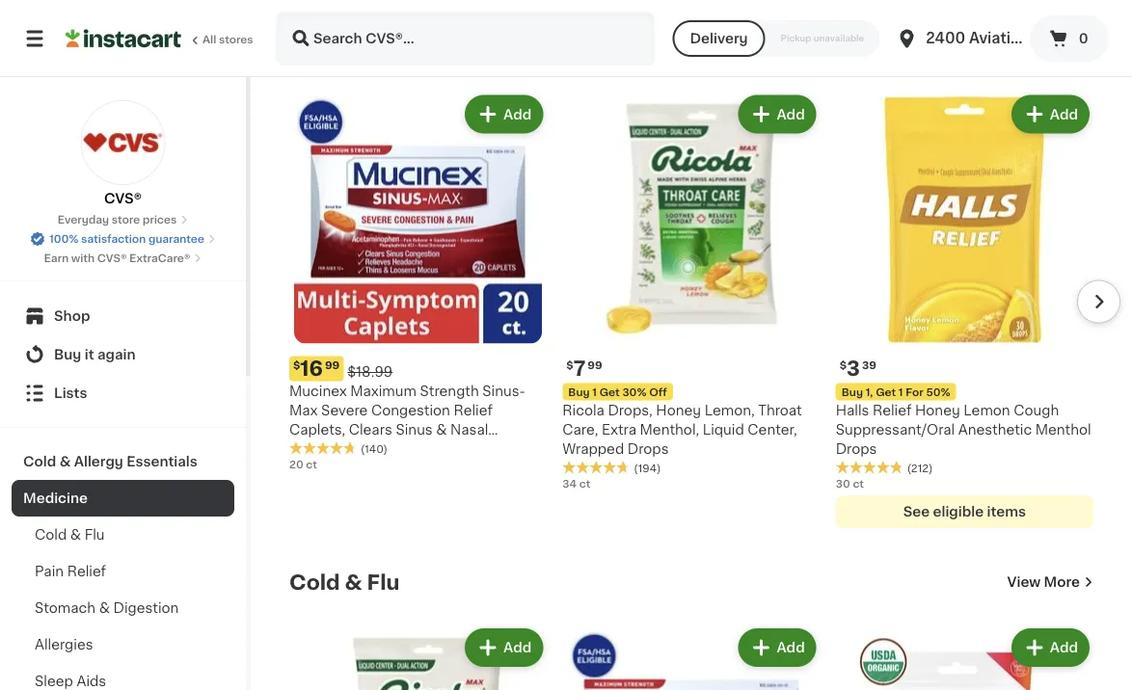 Task type: locate. For each thing, give the bounding box(es) containing it.
2 view more link from the top
[[1008, 573, 1094, 593]]

cvs® up the everyday store prices 'link' at the top left of page
[[104, 192, 142, 206]]

1 horizontal spatial congestion
[[371, 404, 451, 417]]

1 vertical spatial view more link
[[1008, 573, 1094, 593]]

1 horizontal spatial 1
[[899, 387, 904, 398]]

lemon
[[964, 404, 1011, 417]]

congestion down caplets,
[[290, 443, 369, 456]]

$
[[293, 360, 300, 371], [567, 360, 574, 371], [840, 360, 847, 371]]

1 view from the top
[[1008, 42, 1041, 55]]

relief inside halls relief honey lemon cough suppressant/oral anesthetic menthol drops
[[873, 404, 912, 417]]

1 99 from the left
[[325, 360, 340, 371]]

buy
[[54, 348, 81, 362], [569, 387, 590, 398], [842, 387, 864, 398]]

relief inside $ 16 99 $18.99 mucinex maximum strength sinus- max severe congestion relief caplets, clears sinus & nasal congestion
[[454, 404, 493, 417]]

99 inside $ 7 99
[[588, 360, 603, 371]]

None search field
[[276, 12, 656, 66]]

add button
[[467, 97, 542, 131], [741, 97, 815, 131], [1014, 97, 1089, 131], [467, 631, 542, 666], [741, 631, 815, 666], [1014, 631, 1089, 666]]

all stores link
[[66, 12, 255, 66]]

0 horizontal spatial relief
[[67, 566, 106, 579]]

2 99 from the left
[[588, 360, 603, 371]]

ricola drops, honey lemon, throat care, extra menthol, liquid center, wrapped drops
[[563, 404, 803, 456]]

sleep aids link
[[12, 664, 235, 691]]

0 horizontal spatial 99
[[325, 360, 340, 371]]

& inside $ 16 99 $18.99 mucinex maximum strength sinus- max severe congestion relief caplets, clears sinus & nasal congestion
[[436, 423, 447, 437]]

$ 7 99
[[567, 359, 603, 379]]

more for on sale now
[[1045, 42, 1081, 55]]

1 horizontal spatial drops
[[836, 443, 878, 456]]

99 right "7"
[[588, 360, 603, 371]]

0 vertical spatial view
[[1008, 42, 1041, 55]]

1 vertical spatial more
[[1045, 576, 1081, 590]]

cold & flu link
[[12, 517, 235, 554], [290, 571, 400, 595]]

now
[[377, 38, 425, 59]]

honey inside ricola drops, honey lemon, throat care, extra menthol, liquid center, wrapped drops
[[657, 404, 702, 417]]

0 horizontal spatial 1
[[593, 387, 597, 398]]

ct right 34
[[580, 479, 591, 490]]

suppressant/oral
[[836, 423, 956, 437]]

caplets,
[[290, 423, 346, 437]]

drops inside halls relief honey lemon cough suppressant/oral anesthetic menthol drops
[[836, 443, 878, 456]]

0 vertical spatial cvs®
[[104, 192, 142, 206]]

relief for pain relief
[[67, 566, 106, 579]]

1 vertical spatial congestion
[[290, 443, 369, 456]]

1 horizontal spatial cold & flu link
[[290, 571, 400, 595]]

relief up nasal
[[454, 404, 493, 417]]

2 more from the top
[[1045, 576, 1081, 590]]

30
[[836, 479, 851, 490]]

$ inside $ 3 39
[[840, 360, 847, 371]]

99 for 16
[[325, 360, 340, 371]]

throat
[[759, 404, 803, 417]]

1 vertical spatial view more
[[1008, 576, 1081, 590]]

ct for 7
[[580, 479, 591, 490]]

99
[[325, 360, 340, 371], [588, 360, 603, 371]]

cold
[[23, 455, 56, 469], [35, 529, 67, 542], [290, 573, 340, 593]]

lemon,
[[705, 404, 755, 417]]

1 horizontal spatial $
[[567, 360, 574, 371]]

0 vertical spatial cold & flu link
[[12, 517, 235, 554]]

1 up ricola
[[593, 387, 597, 398]]

(140)
[[361, 444, 388, 455]]

★★★★★
[[290, 442, 357, 455], [290, 442, 357, 455], [563, 461, 630, 475], [563, 461, 630, 475], [836, 461, 904, 475], [836, 461, 904, 475]]

0 horizontal spatial congestion
[[290, 443, 369, 456]]

shop
[[54, 310, 90, 323]]

1 1 from the left
[[593, 387, 597, 398]]

1 honey from the left
[[657, 404, 702, 417]]

honey for 3
[[916, 404, 961, 417]]

relief inside pain relief link
[[67, 566, 106, 579]]

menthol,
[[640, 423, 700, 437]]

1 horizontal spatial ct
[[580, 479, 591, 490]]

drops up '(194)'
[[628, 443, 669, 456]]

ricola
[[563, 404, 605, 417]]

0 horizontal spatial drops
[[628, 443, 669, 456]]

1 horizontal spatial flu
[[367, 573, 400, 593]]

get right 1,
[[876, 387, 897, 398]]

1 vertical spatial flu
[[367, 573, 400, 593]]

product group
[[290, 91, 547, 473], [563, 91, 821, 492], [836, 91, 1094, 529], [290, 625, 547, 691], [563, 625, 821, 691], [836, 625, 1094, 691]]

1 get from the left
[[600, 387, 620, 398]]

relief down buy 1, get 1 for 50%
[[873, 404, 912, 417]]

delivery button
[[673, 20, 766, 57]]

earn with cvs® extracare® link
[[44, 251, 202, 266]]

2 view more from the top
[[1008, 576, 1081, 590]]

honey down the 50%
[[916, 404, 961, 417]]

0 horizontal spatial honey
[[657, 404, 702, 417]]

0 horizontal spatial cold & flu
[[35, 529, 105, 542]]

&
[[436, 423, 447, 437], [59, 455, 71, 469], [70, 529, 81, 542], [345, 573, 362, 593], [99, 602, 110, 616]]

ct for 16
[[306, 460, 317, 471]]

0 vertical spatial view more link
[[1008, 39, 1094, 58]]

drops
[[628, 443, 669, 456], [836, 443, 878, 456]]

congestion
[[371, 404, 451, 417], [290, 443, 369, 456]]

99 right 16
[[325, 360, 340, 371]]

$ for 7
[[567, 360, 574, 371]]

pain relief link
[[12, 554, 235, 591]]

$ for 3
[[840, 360, 847, 371]]

1 vertical spatial view
[[1008, 576, 1041, 590]]

menthol
[[1036, 423, 1092, 437]]

get left 30%
[[600, 387, 620, 398]]

store
[[112, 215, 140, 225]]

maximum
[[350, 385, 417, 398]]

view more for cold & flu
[[1008, 576, 1081, 590]]

buy left 1,
[[842, 387, 864, 398]]

honey
[[657, 404, 702, 417], [916, 404, 961, 417]]

0 horizontal spatial flu
[[85, 529, 105, 542]]

buy left it
[[54, 348, 81, 362]]

1 horizontal spatial 99
[[588, 360, 603, 371]]

$ inside $ 7 99
[[567, 360, 574, 371]]

cold & flu link for flu view more 'link'
[[290, 571, 400, 595]]

cvs® link
[[81, 100, 166, 208]]

0 horizontal spatial $
[[293, 360, 300, 371]]

stomach & digestion
[[35, 602, 179, 616]]

100%
[[49, 234, 79, 245]]

1 horizontal spatial honey
[[916, 404, 961, 417]]

medicine link
[[12, 481, 235, 517]]

$ left 39
[[840, 360, 847, 371]]

$ up ricola
[[567, 360, 574, 371]]

items
[[988, 506, 1027, 519]]

1
[[593, 387, 597, 398], [899, 387, 904, 398]]

add
[[504, 107, 532, 121], [777, 107, 805, 121], [1051, 107, 1079, 121], [504, 642, 532, 655], [777, 642, 805, 655], [1051, 642, 1079, 655]]

2 horizontal spatial $
[[840, 360, 847, 371]]

congestion up "sinus"
[[371, 404, 451, 417]]

1 view more link from the top
[[1008, 39, 1094, 58]]

1 more from the top
[[1045, 42, 1081, 55]]

earn
[[44, 253, 69, 264]]

2 get from the left
[[876, 387, 897, 398]]

allergies link
[[12, 627, 235, 664]]

0 horizontal spatial ct
[[306, 460, 317, 471]]

wrapped
[[563, 443, 625, 456]]

view more
[[1008, 42, 1081, 55], [1008, 576, 1081, 590]]

$ inside $ 16 99 $18.99 mucinex maximum strength sinus- max severe congestion relief caplets, clears sinus & nasal congestion
[[293, 360, 300, 371]]

ct right the '20'
[[306, 460, 317, 471]]

(194)
[[634, 464, 661, 474]]

buy up ricola
[[569, 387, 590, 398]]

1 vertical spatial cold & flu link
[[290, 571, 400, 595]]

0 vertical spatial view more
[[1008, 42, 1081, 55]]

see
[[904, 506, 930, 519]]

1 view more from the top
[[1008, 42, 1081, 55]]

1 $ from the left
[[293, 360, 300, 371]]

2 horizontal spatial relief
[[873, 404, 912, 417]]

0 horizontal spatial cold & flu link
[[12, 517, 235, 554]]

mucinex
[[290, 385, 347, 398]]

2 horizontal spatial ct
[[853, 479, 865, 490]]

2 honey from the left
[[916, 404, 961, 417]]

$ up mucinex
[[293, 360, 300, 371]]

2 drops from the left
[[836, 443, 878, 456]]

2 $ from the left
[[567, 360, 574, 371]]

7
[[574, 359, 586, 379]]

2 horizontal spatial buy
[[842, 387, 864, 398]]

2 view from the top
[[1008, 576, 1041, 590]]

1 left for
[[899, 387, 904, 398]]

honey up menthol,
[[657, 404, 702, 417]]

0 vertical spatial more
[[1045, 42, 1081, 55]]

ct right 30
[[853, 479, 865, 490]]

again
[[97, 348, 136, 362]]

1 horizontal spatial relief
[[454, 404, 493, 417]]

99 inside $ 16 99 $18.99 mucinex maximum strength sinus- max severe congestion relief caplets, clears sinus & nasal congestion
[[325, 360, 340, 371]]

1 vertical spatial cold & flu
[[290, 573, 400, 593]]

allergy
[[74, 455, 123, 469]]

flu
[[85, 529, 105, 542], [367, 573, 400, 593]]

buy 1, get 1 for 50%
[[842, 387, 951, 398]]

0 horizontal spatial buy
[[54, 348, 81, 362]]

drops up 30 ct
[[836, 443, 878, 456]]

0 horizontal spatial get
[[600, 387, 620, 398]]

cough
[[1014, 404, 1060, 417]]

stomach
[[35, 602, 96, 616]]

sale
[[326, 38, 372, 59]]

1 horizontal spatial get
[[876, 387, 897, 398]]

cvs® down 'satisfaction'
[[97, 253, 127, 264]]

view for on sale now
[[1008, 42, 1041, 55]]

relief right pain
[[67, 566, 106, 579]]

cvs®
[[104, 192, 142, 206], [97, 253, 127, 264]]

0 vertical spatial cold
[[23, 455, 56, 469]]

honey inside halls relief honey lemon cough suppressant/oral anesthetic menthol drops
[[916, 404, 961, 417]]

1 drops from the left
[[628, 443, 669, 456]]

1 horizontal spatial buy
[[569, 387, 590, 398]]

0 vertical spatial flu
[[85, 529, 105, 542]]

3 $ from the left
[[840, 360, 847, 371]]

product group containing 7
[[563, 91, 821, 492]]



Task type: describe. For each thing, give the bounding box(es) containing it.
satisfaction
[[81, 234, 146, 245]]

everyday
[[58, 215, 109, 225]]

sinus-
[[483, 385, 526, 398]]

2 1 from the left
[[899, 387, 904, 398]]

lists link
[[12, 374, 235, 413]]

99 for 7
[[588, 360, 603, 371]]

30 ct
[[836, 479, 865, 490]]

with
[[71, 253, 95, 264]]

1 vertical spatial cvs®
[[97, 253, 127, 264]]

cvs® logo image
[[81, 100, 166, 185]]

clears
[[349, 423, 393, 437]]

cold & allergy essentials
[[23, 455, 198, 469]]

2400
[[927, 31, 966, 45]]

view more link for now
[[1008, 39, 1094, 58]]

sleep aids
[[35, 676, 106, 689]]

dr
[[1034, 31, 1052, 45]]

see eligible items
[[904, 506, 1027, 519]]

care,
[[563, 423, 599, 437]]

buy it again link
[[12, 336, 235, 374]]

stores
[[219, 34, 253, 45]]

34 ct
[[563, 479, 591, 490]]

39
[[863, 360, 877, 371]]

allergies
[[35, 639, 93, 652]]

lists
[[54, 387, 87, 400]]

2400 aviation dr button
[[896, 12, 1052, 66]]

view more link for flu
[[1008, 573, 1094, 593]]

eligible
[[934, 506, 984, 519]]

service type group
[[673, 20, 880, 57]]

delivery
[[690, 32, 748, 45]]

off
[[650, 387, 668, 398]]

halls
[[836, 404, 870, 417]]

extra
[[602, 423, 637, 437]]

(212)
[[908, 464, 934, 474]]

halls relief honey lemon cough suppressant/oral anesthetic menthol drops
[[836, 404, 1092, 456]]

cold & flu link for pain relief link
[[12, 517, 235, 554]]

see eligible items button
[[836, 496, 1094, 529]]

severe
[[321, 404, 368, 417]]

ct for 3
[[853, 479, 865, 490]]

& inside cold & allergy essentials "link"
[[59, 455, 71, 469]]

100% satisfaction guarantee
[[49, 234, 204, 245]]

for
[[906, 387, 924, 398]]

drops inside ricola drops, honey lemon, throat care, extra menthol, liquid center, wrapped drops
[[628, 443, 669, 456]]

0 vertical spatial congestion
[[371, 404, 451, 417]]

product group containing 16
[[290, 91, 547, 473]]

guarantee
[[149, 234, 204, 245]]

medicine
[[23, 492, 88, 506]]

get for 1
[[600, 387, 620, 398]]

liquid
[[703, 423, 745, 437]]

& inside stomach & digestion link
[[99, 602, 110, 616]]

on sale now link
[[290, 37, 425, 60]]

item carousel region
[[262, 83, 1121, 540]]

16
[[300, 359, 323, 379]]

20
[[290, 460, 304, 471]]

buy for buy 1, get 1 for 50%
[[842, 387, 864, 398]]

cold & allergy essentials link
[[12, 444, 235, 481]]

honey for 7
[[657, 404, 702, 417]]

everyday store prices link
[[58, 212, 188, 228]]

all stores
[[203, 34, 253, 45]]

0
[[1080, 32, 1089, 45]]

buy 1 get 30% off
[[569, 387, 668, 398]]

1 horizontal spatial cold & flu
[[290, 573, 400, 593]]

shop link
[[12, 297, 235, 336]]

20 ct
[[290, 460, 317, 471]]

pain
[[35, 566, 64, 579]]

cold inside "link"
[[23, 455, 56, 469]]

pain relief
[[35, 566, 106, 579]]

2 vertical spatial cold
[[290, 573, 340, 593]]

all
[[203, 34, 216, 45]]

get for 1,
[[876, 387, 897, 398]]

on sale now
[[290, 38, 425, 59]]

on
[[290, 38, 321, 59]]

1 vertical spatial cold
[[35, 529, 67, 542]]

max
[[290, 404, 318, 417]]

$ 16 99 $18.99 mucinex maximum strength sinus- max severe congestion relief caplets, clears sinus & nasal congestion
[[290, 359, 526, 456]]

1,
[[866, 387, 874, 398]]

strength
[[420, 385, 479, 398]]

buy it again
[[54, 348, 136, 362]]

essentials
[[127, 455, 198, 469]]

product group containing 3
[[836, 91, 1094, 529]]

view for cold & flu
[[1008, 576, 1041, 590]]

sleep
[[35, 676, 73, 689]]

3
[[847, 359, 861, 379]]

center,
[[748, 423, 798, 437]]

view more for on sale now
[[1008, 42, 1081, 55]]

more for cold & flu
[[1045, 576, 1081, 590]]

aviation
[[970, 31, 1030, 45]]

digestion
[[113, 602, 179, 616]]

sinus
[[396, 423, 433, 437]]

Search field
[[278, 14, 654, 64]]

30%
[[623, 387, 647, 398]]

$ for 16
[[293, 360, 300, 371]]

anesthetic
[[959, 423, 1033, 437]]

buy for buy 1 get 30% off
[[569, 387, 590, 398]]

34
[[563, 479, 577, 490]]

nasal
[[451, 423, 489, 437]]

relief for halls relief honey lemon cough suppressant/oral anesthetic menthol drops
[[873, 404, 912, 417]]

prices
[[143, 215, 177, 225]]

$18.99
[[348, 365, 393, 379]]

it
[[85, 348, 94, 362]]

0 button
[[1031, 15, 1110, 62]]

2400 aviation dr
[[927, 31, 1052, 45]]

everyday store prices
[[58, 215, 177, 225]]

buy for buy it again
[[54, 348, 81, 362]]

$16.99 original price: $18.99 element
[[290, 357, 547, 382]]

instacart logo image
[[66, 27, 181, 50]]

0 vertical spatial cold & flu
[[35, 529, 105, 542]]

drops,
[[608, 404, 653, 417]]



Task type: vqa. For each thing, say whether or not it's contained in the screenshot.
the View More corresponding to Cold & Flu
yes



